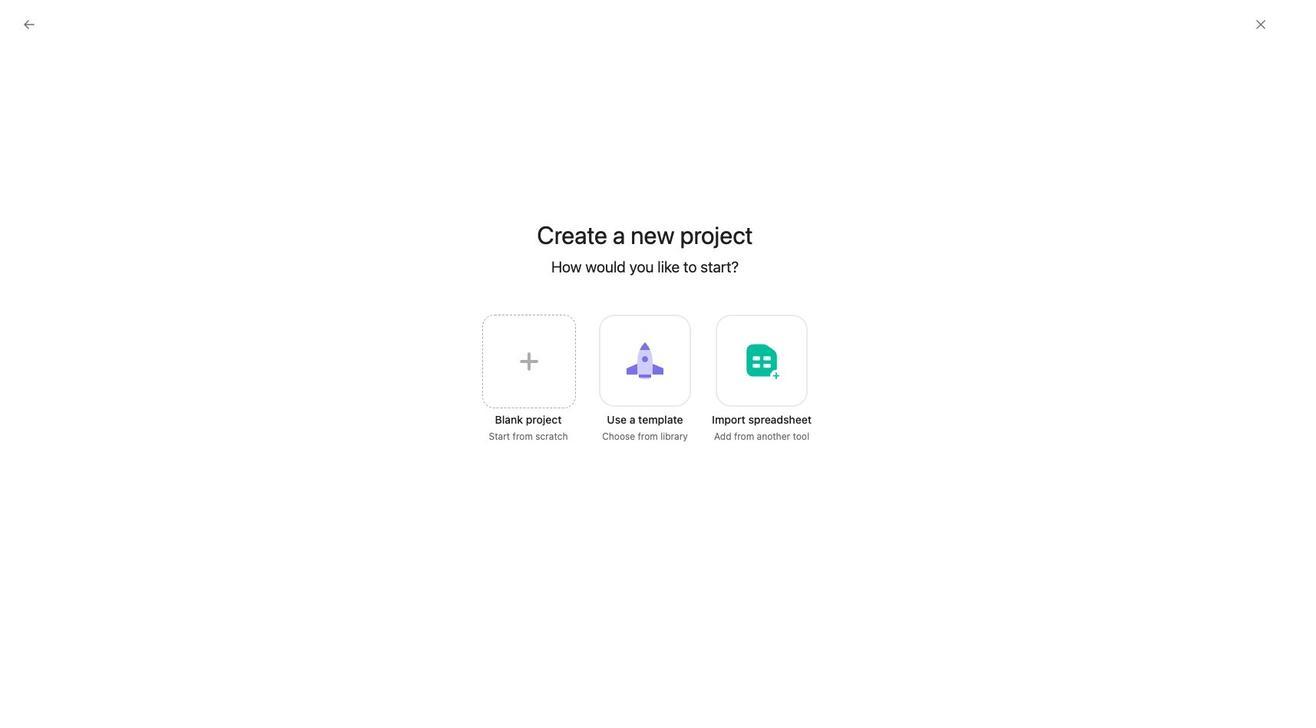 Task type: locate. For each thing, give the bounding box(es) containing it.
board image
[[772, 390, 791, 409]]

list item
[[763, 270, 801, 308], [271, 323, 725, 350], [271, 350, 725, 378], [271, 378, 725, 405], [271, 405, 725, 433], [271, 433, 725, 461]]



Task type: vqa. For each thing, say whether or not it's contained in the screenshot.
'list item'
yes



Task type: describe. For each thing, give the bounding box(es) containing it.
close image
[[1255, 18, 1267, 31]]

board image
[[772, 335, 791, 354]]

hide sidebar image
[[20, 12, 32, 25]]

go back image
[[23, 18, 35, 31]]



